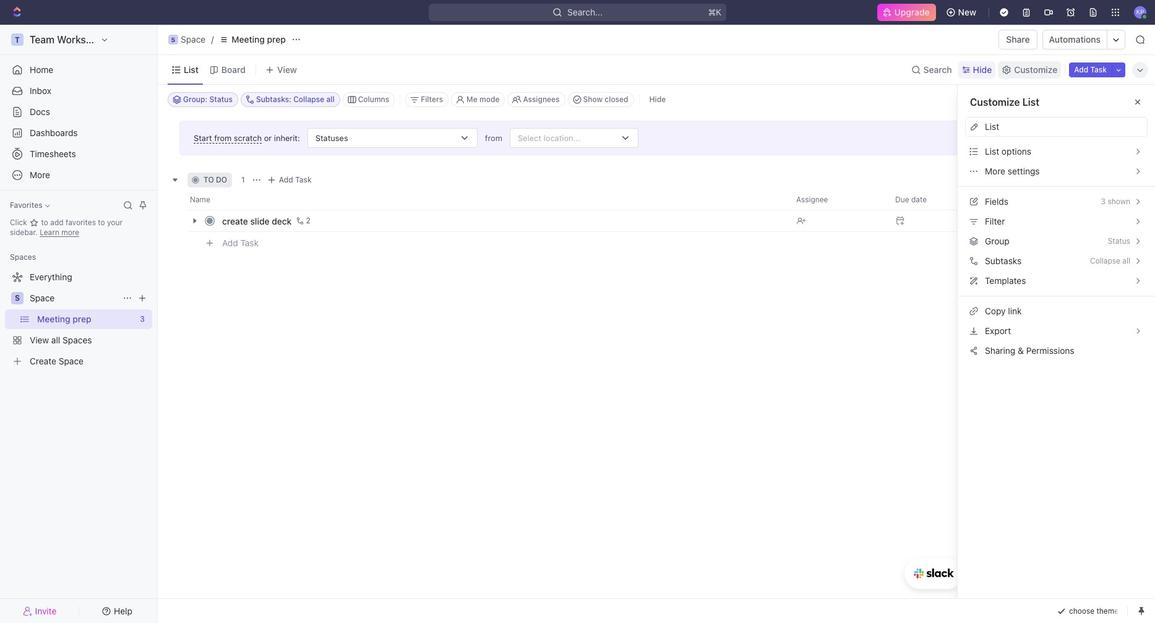 Task type: describe. For each thing, give the bounding box(es) containing it.
dashboards
[[30, 128, 78, 138]]

meeting prep link inside tree
[[37, 310, 135, 329]]

0 vertical spatial meeting
[[232, 34, 265, 45]]

search...
[[568, 7, 603, 17]]

s for s
[[15, 293, 20, 303]]

start from scratch or inherit:
[[194, 133, 300, 143]]

shown
[[1108, 197, 1131, 206]]

hide inside button
[[650, 95, 666, 104]]

hide button
[[645, 92, 671, 107]]

closed
[[605, 95, 629, 104]]

copy link
[[985, 306, 1022, 316]]

templates
[[985, 275, 1027, 286]]

copy
[[985, 306, 1006, 316]]

1 vertical spatial add task button
[[264, 173, 317, 188]]

sharing & permissions button
[[966, 341, 1148, 361]]

0 horizontal spatial space
[[30, 293, 55, 303]]

task for bottom 'add task' button
[[241, 237, 259, 248]]

new button
[[941, 2, 984, 22]]

1 horizontal spatial add task
[[279, 175, 312, 184]]

1 vertical spatial list
[[1023, 97, 1040, 108]]

add
[[50, 218, 64, 227]]

1 horizontal spatial all
[[326, 95, 335, 104]]

space link
[[30, 288, 118, 308]]

filter button
[[966, 212, 1148, 232]]

3 for 3 shown
[[1102, 197, 1106, 206]]

Search tasks... text field
[[1024, 90, 1148, 109]]

filters button
[[406, 92, 449, 107]]

mode
[[480, 95, 500, 104]]

scratch
[[234, 133, 262, 143]]

create
[[30, 356, 56, 366]]

0 vertical spatial space, , element
[[168, 35, 178, 45]]

1 horizontal spatial collapse
[[1091, 256, 1121, 266]]

settings
[[1008, 166, 1040, 176]]

statuses
[[316, 133, 348, 143]]

meeting inside sidebar navigation
[[37, 314, 70, 324]]

team
[[30, 34, 55, 45]]

your
[[107, 218, 123, 227]]

filter
[[985, 216, 1006, 227]]

options
[[1002, 146, 1032, 157]]

customize button
[[999, 61, 1062, 78]]

subtasks
[[985, 256, 1022, 266]]

tree inside sidebar navigation
[[5, 267, 152, 371]]

create space link
[[5, 352, 150, 371]]

learn more
[[40, 228, 79, 237]]

1 horizontal spatial prep
[[267, 34, 286, 45]]

workspace
[[57, 34, 108, 45]]

statuses button
[[300, 128, 485, 148]]

prep inside tree
[[73, 314, 91, 324]]

me
[[467, 95, 478, 104]]

add task for bottom 'add task' button
[[222, 237, 259, 248]]

all for collapse all
[[1123, 256, 1131, 266]]

columns button
[[343, 92, 395, 107]]

select location...
[[518, 133, 581, 143]]

help button
[[82, 603, 152, 620]]

sidebar navigation
[[0, 25, 160, 623]]

home
[[30, 64, 53, 75]]

start from scratch link
[[194, 133, 262, 143]]

customize for customize
[[1015, 64, 1058, 75]]

me mode button
[[451, 92, 505, 107]]

filter button
[[958, 212, 1156, 232]]

click
[[10, 218, 29, 227]]

task for the top 'add task' button
[[1091, 65, 1107, 74]]

t
[[15, 35, 20, 44]]

invite
[[35, 606, 57, 616]]

timesheets
[[30, 149, 76, 159]]

view button
[[261, 61, 301, 78]]

link
[[1009, 306, 1022, 316]]

hide button
[[959, 61, 996, 78]]

list options button
[[966, 142, 1148, 162]]

group:
[[183, 95, 208, 104]]

group
[[985, 236, 1010, 246]]

more
[[61, 228, 79, 237]]

help button
[[82, 603, 152, 620]]

do
[[216, 175, 227, 184]]

create space
[[30, 356, 84, 366]]

0 vertical spatial status
[[210, 95, 233, 104]]

learn more link
[[40, 228, 79, 237]]

list options
[[985, 146, 1032, 157]]

new
[[959, 7, 977, 17]]

assignee
[[797, 195, 829, 204]]

share
[[1007, 34, 1030, 45]]

select
[[518, 133, 542, 143]]

/
[[211, 34, 214, 45]]

more settings button
[[966, 162, 1148, 181]]

team workspace, , element
[[11, 33, 24, 46]]

export
[[985, 326, 1012, 336]]

show closed
[[583, 95, 629, 104]]

1 horizontal spatial spaces
[[63, 335, 92, 345]]

templates button
[[958, 271, 1156, 291]]

more settings
[[985, 166, 1040, 176]]

board link
[[219, 61, 246, 78]]

1 from from the left
[[214, 133, 232, 143]]

1
[[241, 175, 245, 184]]

assignee button
[[789, 190, 888, 210]]

1 horizontal spatial meeting prep
[[232, 34, 286, 45]]

permissions
[[1027, 345, 1075, 356]]

sharing
[[985, 345, 1016, 356]]

due
[[896, 195, 910, 204]]



Task type: locate. For each thing, give the bounding box(es) containing it.
templates button
[[966, 271, 1148, 291]]

help
[[114, 606, 132, 616]]

meeting prep up view button
[[232, 34, 286, 45]]

inbox link
[[5, 81, 152, 101]]

1 vertical spatial space, , element
[[11, 292, 24, 305]]

3 for 3
[[140, 314, 145, 324]]

timesheets link
[[5, 144, 152, 164]]

meeting prep
[[232, 34, 286, 45], [37, 314, 91, 324]]

0 horizontal spatial s
[[15, 293, 20, 303]]

1 vertical spatial 3
[[140, 314, 145, 324]]

name button
[[188, 190, 789, 210]]

0 horizontal spatial status
[[210, 95, 233, 104]]

create
[[222, 216, 248, 226]]

spaces up create space link
[[63, 335, 92, 345]]

show closed button
[[568, 92, 634, 107]]

list for list options
[[985, 146, 1000, 157]]

3 inside tree
[[140, 314, 145, 324]]

location...
[[544, 133, 581, 143]]

to do
[[204, 175, 227, 184]]

0 horizontal spatial meeting prep
[[37, 314, 91, 324]]

0 vertical spatial add task
[[1075, 65, 1107, 74]]

1 horizontal spatial 3
[[1102, 197, 1106, 206]]

add task for the top 'add task' button
[[1075, 65, 1107, 74]]

2 from from the left
[[485, 133, 503, 143]]

more button
[[5, 165, 152, 185]]

more inside more settings button
[[985, 166, 1006, 176]]

to up learn
[[41, 218, 48, 227]]

0 horizontal spatial task
[[241, 237, 259, 248]]

meeting up board
[[232, 34, 265, 45]]

2 vertical spatial list
[[985, 146, 1000, 157]]

copy link button
[[966, 301, 1148, 321]]

0 vertical spatial 3
[[1102, 197, 1106, 206]]

0 horizontal spatial more
[[30, 170, 50, 180]]

1 vertical spatial status
[[1108, 236, 1131, 246]]

1 horizontal spatial to
[[98, 218, 105, 227]]

2 horizontal spatial add
[[1075, 65, 1089, 74]]

create slide deck
[[222, 216, 292, 226]]

1 vertical spatial s
[[15, 293, 20, 303]]

name
[[190, 195, 210, 204]]

task up search tasks... text field
[[1091, 65, 1107, 74]]

task
[[1091, 65, 1107, 74], [295, 175, 312, 184], [241, 237, 259, 248]]

view inside tree
[[30, 335, 49, 345]]

0 horizontal spatial meeting
[[37, 314, 70, 324]]

0 vertical spatial list
[[184, 64, 199, 75]]

customize for customize list
[[971, 97, 1021, 108]]

1 vertical spatial add task
[[279, 175, 312, 184]]

0 vertical spatial collapse
[[294, 95, 324, 104]]

sharing & permissions
[[985, 345, 1075, 356]]

1 vertical spatial add
[[279, 175, 293, 184]]

board
[[222, 64, 246, 75]]

all up create space
[[51, 335, 60, 345]]

2 horizontal spatial all
[[1123, 256, 1131, 266]]

s inside s space /
[[171, 36, 175, 43]]

kp button
[[1131, 2, 1151, 22]]

space, , element inside tree
[[11, 292, 24, 305]]

add
[[1075, 65, 1089, 74], [279, 175, 293, 184], [222, 237, 238, 248]]

2 horizontal spatial space
[[181, 34, 206, 45]]

0 horizontal spatial spaces
[[10, 253, 36, 262]]

from
[[214, 133, 232, 143], [485, 133, 503, 143]]

collapse up templates button
[[1091, 256, 1121, 266]]

meeting prep inside tree
[[37, 314, 91, 324]]

add task button up search tasks... text field
[[1070, 62, 1112, 77]]

0 horizontal spatial to
[[41, 218, 48, 227]]

more inside more dropdown button
[[30, 170, 50, 180]]

due date button
[[888, 190, 987, 210]]

1 horizontal spatial task
[[295, 175, 312, 184]]

1 vertical spatial customize
[[971, 97, 1021, 108]]

0 horizontal spatial add task
[[222, 237, 259, 248]]

everything
[[30, 272, 72, 282]]

team workspace
[[30, 34, 108, 45]]

inherit:
[[274, 133, 300, 143]]

1 vertical spatial meeting prep
[[37, 314, 91, 324]]

1 vertical spatial meeting prep link
[[37, 310, 135, 329]]

show
[[583, 95, 603, 104]]

share button
[[999, 30, 1038, 50]]

task down create slide deck
[[241, 237, 259, 248]]

customize down share button
[[1015, 64, 1058, 75]]

from right "start"
[[214, 133, 232, 143]]

1 vertical spatial prep
[[73, 314, 91, 324]]

all inside tree
[[51, 335, 60, 345]]

all down shown
[[1123, 256, 1131, 266]]

2 vertical spatial add task button
[[217, 236, 264, 251]]

meeting up 'view all spaces'
[[37, 314, 70, 324]]

hide up customize list
[[974, 64, 992, 75]]

or
[[264, 133, 272, 143]]

0 vertical spatial meeting prep link
[[216, 32, 289, 47]]

0 vertical spatial prep
[[267, 34, 286, 45]]

tree containing everything
[[5, 267, 152, 371]]

inbox
[[30, 85, 51, 96]]

automations button
[[1043, 30, 1107, 49]]

search
[[924, 64, 952, 75]]

0 vertical spatial add task button
[[1070, 62, 1112, 77]]

search button
[[908, 61, 956, 78]]

view button
[[261, 55, 365, 84]]

customize inside button
[[1015, 64, 1058, 75]]

collapse all
[[1091, 256, 1131, 266]]

0 vertical spatial spaces
[[10, 253, 36, 262]]

meeting prep link up board
[[216, 32, 289, 47]]

1 vertical spatial collapse
[[1091, 256, 1121, 266]]

more for more settings
[[985, 166, 1006, 176]]

kp
[[1137, 8, 1145, 16]]

space, , element
[[168, 35, 178, 45], [11, 292, 24, 305]]

status right group:
[[210, 95, 233, 104]]

to left your
[[98, 218, 105, 227]]

favorites
[[10, 201, 42, 210]]

add for the top 'add task' button
[[1075, 65, 1089, 74]]

0 horizontal spatial hide
[[650, 95, 666, 104]]

hide right closed in the right top of the page
[[650, 95, 666, 104]]

all for view all spaces
[[51, 335, 60, 345]]

0 horizontal spatial meeting prep link
[[37, 310, 135, 329]]

to for do
[[204, 175, 214, 184]]

s inside navigation
[[15, 293, 20, 303]]

2 vertical spatial task
[[241, 237, 259, 248]]

1 vertical spatial space
[[30, 293, 55, 303]]

1 horizontal spatial from
[[485, 133, 503, 143]]

2 horizontal spatial task
[[1091, 65, 1107, 74]]

add down the create
[[222, 237, 238, 248]]

more for more
[[30, 170, 50, 180]]

meeting prep up 'view all spaces'
[[37, 314, 91, 324]]

1 horizontal spatial more
[[985, 166, 1006, 176]]

space, , element left the space link
[[11, 292, 24, 305]]

s for s space /
[[171, 36, 175, 43]]

collapse down view dropdown button
[[294, 95, 324, 104]]

2 vertical spatial space
[[59, 356, 84, 366]]

more down timesheets
[[30, 170, 50, 180]]

space for create
[[59, 356, 84, 366]]

add down automations button at right top
[[1075, 65, 1089, 74]]

2 horizontal spatial add task
[[1075, 65, 1107, 74]]

prep up view all spaces link in the bottom left of the page
[[73, 314, 91, 324]]

add task down the create
[[222, 237, 259, 248]]

0 vertical spatial hide
[[974, 64, 992, 75]]

more
[[985, 166, 1006, 176], [30, 170, 50, 180]]

2 horizontal spatial list
[[1023, 97, 1040, 108]]

0 horizontal spatial 3
[[140, 314, 145, 324]]

⌘k
[[708, 7, 722, 17]]

upgrade link
[[877, 4, 936, 21]]

export button
[[966, 321, 1148, 341]]

add for bottom 'add task' button
[[222, 237, 238, 248]]

meeting prep link
[[216, 32, 289, 47], [37, 310, 135, 329]]

list left options
[[985, 146, 1000, 157]]

invite user image
[[23, 606, 33, 617]]

add task button up deck
[[264, 173, 317, 188]]

tree
[[5, 267, 152, 371]]

2 vertical spatial add task
[[222, 237, 259, 248]]

space down view all spaces link in the bottom left of the page
[[59, 356, 84, 366]]

2 horizontal spatial to
[[204, 175, 214, 184]]

s left /
[[171, 36, 175, 43]]

s left the space link
[[15, 293, 20, 303]]

view inside button
[[277, 64, 297, 75]]

meeting
[[232, 34, 265, 45], [37, 314, 70, 324]]

sidebar.
[[10, 228, 38, 237]]

view up create
[[30, 335, 49, 345]]

add task up search tasks... text field
[[1075, 65, 1107, 74]]

status up collapse all
[[1108, 236, 1131, 246]]

docs link
[[5, 102, 152, 122]]

to add favorites to your sidebar.
[[10, 218, 123, 237]]

fields
[[985, 196, 1009, 207]]

0 horizontal spatial list
[[184, 64, 199, 75]]

1 horizontal spatial space
[[59, 356, 84, 366]]

dashboards link
[[5, 123, 152, 143]]

0 vertical spatial all
[[326, 95, 335, 104]]

customize
[[1015, 64, 1058, 75], [971, 97, 1021, 108]]

0 vertical spatial task
[[1091, 65, 1107, 74]]

meeting prep link up view all spaces link in the bottom left of the page
[[37, 310, 135, 329]]

deck
[[272, 216, 292, 226]]

1 horizontal spatial s
[[171, 36, 175, 43]]

docs
[[30, 106, 50, 117]]

1 vertical spatial spaces
[[63, 335, 92, 345]]

status
[[210, 95, 233, 104], [1108, 236, 1131, 246]]

learn
[[40, 228, 59, 237]]

2 vertical spatial all
[[51, 335, 60, 345]]

assignees
[[523, 95, 560, 104]]

0 vertical spatial customize
[[1015, 64, 1058, 75]]

space, , element left /
[[168, 35, 178, 45]]

1 horizontal spatial status
[[1108, 236, 1131, 246]]

hide inside dropdown button
[[974, 64, 992, 75]]

filters
[[421, 95, 443, 104]]

1 vertical spatial meeting
[[37, 314, 70, 324]]

add task button down the create
[[217, 236, 264, 251]]

to left do
[[204, 175, 214, 184]]

1 vertical spatial hide
[[650, 95, 666, 104]]

all down view dropdown button
[[326, 95, 335, 104]]

add up deck
[[279, 175, 293, 184]]

3 shown
[[1102, 197, 1131, 206]]

view for view
[[277, 64, 297, 75]]

0 horizontal spatial collapse
[[294, 95, 324, 104]]

customize down hide dropdown button at the right top
[[971, 97, 1021, 108]]

0 horizontal spatial all
[[51, 335, 60, 345]]

1 horizontal spatial meeting prep link
[[216, 32, 289, 47]]

1 horizontal spatial list
[[985, 146, 1000, 157]]

space for s
[[181, 34, 206, 45]]

0 horizontal spatial from
[[214, 133, 232, 143]]

from left the select
[[485, 133, 503, 143]]

to for add
[[41, 218, 48, 227]]

0 horizontal spatial add
[[222, 237, 238, 248]]

1 horizontal spatial hide
[[974, 64, 992, 75]]

space down everything
[[30, 293, 55, 303]]

prep up view button
[[267, 34, 286, 45]]

columns
[[358, 95, 390, 104]]

list down s space /
[[184, 64, 199, 75]]

task up 2
[[295, 175, 312, 184]]

automations
[[1050, 34, 1101, 45]]

hide
[[974, 64, 992, 75], [650, 95, 666, 104]]

space left /
[[181, 34, 206, 45]]

0 vertical spatial s
[[171, 36, 175, 43]]

0 horizontal spatial space, , element
[[11, 292, 24, 305]]

view for view all spaces
[[30, 335, 49, 345]]

1 vertical spatial all
[[1123, 256, 1131, 266]]

more down list options at top
[[985, 166, 1006, 176]]

everything link
[[5, 267, 150, 287]]

1 horizontal spatial space, , element
[[168, 35, 178, 45]]

1 vertical spatial task
[[295, 175, 312, 184]]

0 vertical spatial view
[[277, 64, 297, 75]]

spaces down sidebar. on the left
[[10, 253, 36, 262]]

0 vertical spatial space
[[181, 34, 206, 45]]

1 horizontal spatial add
[[279, 175, 293, 184]]

list down customize button
[[1023, 97, 1040, 108]]

list for list
[[184, 64, 199, 75]]

1 horizontal spatial meeting
[[232, 34, 265, 45]]

s space /
[[171, 34, 214, 45]]

0 horizontal spatial view
[[30, 335, 49, 345]]

view all spaces link
[[5, 331, 150, 350]]

subtasks: collapse all
[[256, 95, 335, 104]]

start
[[194, 133, 212, 143]]

0 vertical spatial add
[[1075, 65, 1089, 74]]

1 vertical spatial view
[[30, 335, 49, 345]]

add task button
[[1070, 62, 1112, 77], [264, 173, 317, 188], [217, 236, 264, 251]]

add task up 2 button
[[279, 175, 312, 184]]

1 horizontal spatial view
[[277, 64, 297, 75]]

0 vertical spatial meeting prep
[[232, 34, 286, 45]]

0 horizontal spatial prep
[[73, 314, 91, 324]]

list inside button
[[985, 146, 1000, 157]]

2 vertical spatial add
[[222, 237, 238, 248]]

view up subtasks: collapse all
[[277, 64, 297, 75]]

collapse
[[294, 95, 324, 104], [1091, 256, 1121, 266]]



Task type: vqa. For each thing, say whether or not it's contained in the screenshot.
Create Whiteboard button
no



